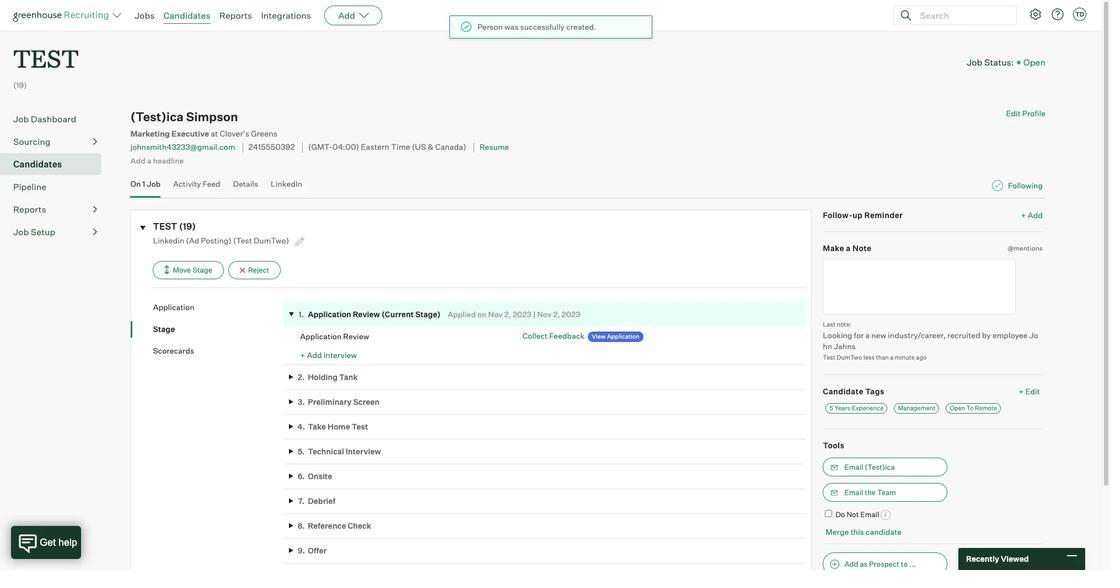 Task type: describe. For each thing, give the bounding box(es) containing it.
was
[[505, 22, 519, 31]]

email (test)ica
[[845, 463, 895, 472]]

tags
[[865, 387, 885, 396]]

canada)
[[435, 143, 466, 152]]

1 horizontal spatial candidates link
[[164, 10, 210, 21]]

(test
[[233, 236, 252, 245]]

note
[[853, 244, 872, 253]]

6. onsite
[[298, 472, 332, 481]]

job dashboard
[[13, 114, 76, 125]]

move
[[173, 266, 191, 275]]

+ for + edit
[[1019, 387, 1024, 396]]

add for add as prospect to ...
[[845, 560, 859, 569]]

executive
[[171, 129, 209, 139]]

view application
[[592, 333, 640, 341]]

technical
[[308, 447, 344, 457]]

details
[[233, 179, 258, 189]]

clover's
[[220, 129, 249, 139]]

dumtwo)
[[254, 236, 289, 245]]

screen
[[353, 398, 380, 407]]

1
[[142, 179, 145, 189]]

on 1 job
[[130, 179, 161, 189]]

test (19)
[[153, 221, 196, 232]]

tools
[[823, 441, 845, 451]]

+ for + add interview
[[300, 351, 305, 360]]

management link
[[894, 404, 940, 414]]

time
[[391, 143, 410, 152]]

reference
[[308, 522, 346, 531]]

jobs link
[[135, 10, 155, 21]]

open for open
[[1024, 57, 1046, 68]]

job setup
[[13, 227, 55, 238]]

job for job status:
[[967, 57, 983, 68]]

successfully
[[520, 22, 565, 31]]

merge this candidate link
[[826, 528, 902, 537]]

application review
[[300, 332, 369, 341]]

on
[[478, 310, 487, 319]]

headline
[[153, 156, 184, 165]]

5. technical interview
[[298, 447, 381, 457]]

email the team
[[845, 488, 896, 497]]

1 vertical spatial review
[[343, 332, 369, 341]]

interview for + add interview
[[324, 351, 357, 360]]

pipeline
[[13, 182, 46, 193]]

view application link
[[588, 332, 643, 343]]

email for email the team
[[845, 488, 863, 497]]

+ add
[[1021, 210, 1043, 220]]

reject button
[[228, 261, 281, 280]]

recruited
[[948, 331, 981, 340]]

offer
[[308, 547, 327, 556]]

job setup link
[[13, 226, 97, 239]]

Do Not Email checkbox
[[825, 511, 833, 518]]

(test)ica inside button
[[865, 463, 895, 472]]

than
[[876, 354, 889, 362]]

5
[[830, 405, 833, 413]]

linkedin link
[[271, 179, 302, 195]]

sourcing
[[13, 136, 51, 147]]

4. take home test
[[297, 422, 368, 432]]

Search text field
[[917, 7, 1007, 23]]

applied on  nov 2, 2023 | nov 2, 2023
[[448, 310, 581, 319]]

1 vertical spatial test
[[352, 422, 368, 432]]

feed
[[203, 179, 220, 189]]

candidate
[[866, 528, 902, 537]]

person was successfully created.
[[478, 22, 596, 31]]

application up + add interview link
[[300, 332, 342, 341]]

+ for + add
[[1021, 210, 1026, 220]]

2 nov from the left
[[537, 310, 552, 319]]

candidates inside candidates link
[[13, 159, 62, 170]]

0 vertical spatial (19)
[[13, 81, 27, 90]]

status:
[[984, 57, 1014, 68]]

to
[[901, 560, 908, 569]]

a left the headline
[[147, 156, 151, 165]]

person
[[478, 22, 503, 31]]

0 vertical spatial edit
[[1006, 109, 1021, 118]]

(test)ica simpson marketing executive at clover's greens
[[130, 109, 278, 139]]

posting)
[[201, 236, 232, 245]]

1 2, from the left
[[504, 310, 511, 319]]

scorecards link
[[153, 346, 284, 357]]

email the team button
[[823, 483, 948, 502]]

to
[[967, 405, 974, 413]]

up
[[853, 210, 863, 220]]

at
[[211, 129, 218, 139]]

jobs
[[135, 10, 155, 21]]

1. application review (current stage)
[[298, 310, 441, 319]]

email for email (test)ica
[[845, 463, 863, 472]]

make
[[823, 244, 844, 253]]

activity
[[173, 179, 201, 189]]

application right the view
[[607, 333, 640, 341]]

eastern
[[361, 143, 389, 152]]

resume link
[[480, 143, 509, 152]]

new
[[872, 331, 886, 340]]

hn
[[823, 342, 832, 351]]

industry/career,
[[888, 331, 946, 340]]

add for add
[[338, 10, 355, 21]]

job for job dashboard
[[13, 114, 29, 125]]

(gmt-
[[308, 143, 333, 152]]

reject
[[248, 266, 269, 275]]

a right the for
[[866, 331, 870, 340]]

add inside + add 'link'
[[1028, 210, 1043, 220]]

open to remote link
[[946, 404, 1001, 414]]

dashboard
[[31, 114, 76, 125]]

preliminary
[[308, 398, 352, 407]]

8.
[[298, 522, 305, 531]]

...
[[909, 560, 916, 569]]

do not email
[[836, 511, 879, 519]]

5 years experience link
[[826, 404, 888, 414]]

linkedin
[[271, 179, 302, 189]]

3. preliminary screen
[[298, 398, 380, 407]]

8. reference check
[[298, 522, 371, 531]]

stage inside button
[[193, 266, 212, 275]]

test link
[[13, 31, 79, 77]]

greenhouse recruiting image
[[13, 9, 113, 22]]

following
[[1008, 181, 1043, 190]]



Task type: vqa. For each thing, say whether or not it's contained in the screenshot.


Task type: locate. For each thing, give the bounding box(es) containing it.
0 vertical spatial test
[[13, 42, 79, 74]]

0 horizontal spatial 2,
[[504, 310, 511, 319]]

1 horizontal spatial reports
[[219, 10, 252, 21]]

2, up collect feedback link
[[553, 310, 560, 319]]

add for add a headline
[[130, 156, 145, 165]]

reports down pipeline
[[13, 204, 46, 215]]

created.
[[566, 22, 596, 31]]

1 horizontal spatial 2,
[[553, 310, 560, 319]]

open
[[1024, 57, 1046, 68], [950, 405, 965, 413]]

collect feedback
[[523, 332, 585, 341]]

add
[[338, 10, 355, 21], [130, 156, 145, 165], [1028, 210, 1043, 220], [307, 351, 322, 360], [845, 560, 859, 569]]

1 nov from the left
[[488, 310, 503, 319]]

0 vertical spatial test
[[823, 354, 836, 362]]

candidate tags
[[823, 387, 885, 396]]

merge
[[826, 528, 849, 537]]

1 vertical spatial edit
[[1026, 387, 1040, 396]]

+ edit
[[1019, 387, 1040, 396]]

onsite
[[308, 472, 332, 481]]

profile
[[1023, 109, 1046, 118]]

edit
[[1006, 109, 1021, 118], [1026, 387, 1040, 396]]

+ inside 'link'
[[1021, 210, 1026, 220]]

for
[[854, 331, 864, 340]]

job for job setup
[[13, 227, 29, 238]]

do
[[836, 511, 845, 519]]

integrations
[[261, 10, 311, 21]]

0 horizontal spatial nov
[[488, 310, 503, 319]]

1 horizontal spatial stage
[[193, 266, 212, 275]]

0 vertical spatial candidates
[[164, 10, 210, 21]]

add as prospect to ... button
[[823, 553, 948, 571]]

1 horizontal spatial (19)
[[179, 221, 196, 232]]

test down greenhouse recruiting image
[[13, 42, 79, 74]]

0 horizontal spatial reports link
[[13, 203, 97, 216]]

test inside "last note: looking for a new industry/career, recruited by employee jo hn jahns test dumtwo               less than a minute               ago"
[[823, 354, 836, 362]]

on 1 job link
[[130, 179, 161, 195]]

applied
[[448, 310, 476, 319]]

1 horizontal spatial (test)ica
[[865, 463, 895, 472]]

1 horizontal spatial open
[[1024, 57, 1046, 68]]

less
[[864, 354, 875, 362]]

candidates down sourcing
[[13, 159, 62, 170]]

1 vertical spatial +
[[300, 351, 305, 360]]

remote
[[975, 405, 997, 413]]

application link
[[153, 302, 284, 313]]

review left (current
[[353, 310, 380, 319]]

0 vertical spatial stage
[[193, 266, 212, 275]]

make a note
[[823, 244, 872, 253]]

@mentions
[[1008, 244, 1043, 253]]

follow-up reminder
[[823, 210, 903, 220]]

job inside 'link'
[[147, 179, 161, 189]]

job left setup
[[13, 227, 29, 238]]

1 horizontal spatial test
[[823, 354, 836, 362]]

a
[[147, 156, 151, 165], [846, 244, 851, 253], [866, 331, 870, 340], [890, 354, 894, 362]]

candidate
[[823, 387, 864, 396]]

candidates link
[[164, 10, 210, 21], [13, 158, 97, 171]]

add inside add popup button
[[338, 10, 355, 21]]

test up linkedin
[[153, 221, 177, 232]]

open for open to remote
[[950, 405, 965, 413]]

0 vertical spatial reports link
[[219, 10, 252, 21]]

0 vertical spatial reports
[[219, 10, 252, 21]]

(test)ica inside (test)ica simpson marketing executive at clover's greens
[[130, 109, 184, 124]]

(current
[[382, 310, 414, 319]]

test down hn
[[823, 354, 836, 362]]

1 vertical spatial reports
[[13, 204, 46, 215]]

team
[[877, 488, 896, 497]]

(19) up (ad
[[179, 221, 196, 232]]

interview down home
[[346, 447, 381, 457]]

candidates
[[164, 10, 210, 21], [13, 159, 62, 170]]

move stage
[[173, 266, 212, 275]]

nov right on
[[488, 310, 503, 319]]

0 horizontal spatial candidates link
[[13, 158, 97, 171]]

application down move
[[153, 303, 194, 312]]

open right status:
[[1024, 57, 1046, 68]]

0 vertical spatial review
[[353, 310, 380, 319]]

this
[[851, 528, 864, 537]]

linkedin
[[153, 236, 184, 245]]

0 horizontal spatial open
[[950, 405, 965, 413]]

sourcing link
[[13, 135, 97, 148]]

1 vertical spatial open
[[950, 405, 965, 413]]

1 vertical spatial interview
[[346, 447, 381, 457]]

2 vertical spatial email
[[861, 511, 879, 519]]

candidates right jobs link
[[164, 10, 210, 21]]

2023 up "feedback"
[[562, 310, 581, 319]]

email inside email the team button
[[845, 488, 863, 497]]

0 vertical spatial interview
[[324, 351, 357, 360]]

0 horizontal spatial candidates
[[13, 159, 62, 170]]

&
[[428, 143, 434, 152]]

move stage button
[[153, 261, 224, 280]]

0 horizontal spatial (test)ica
[[130, 109, 184, 124]]

a left note
[[846, 244, 851, 253]]

9.
[[298, 547, 305, 556]]

0 vertical spatial (test)ica
[[130, 109, 184, 124]]

reminder
[[865, 210, 903, 220]]

(test)ica up marketing
[[130, 109, 184, 124]]

follow-
[[823, 210, 853, 220]]

(19)
[[13, 81, 27, 90], [179, 221, 196, 232]]

email (test)ica button
[[823, 458, 948, 477]]

(us
[[412, 143, 426, 152]]

+
[[1021, 210, 1026, 220], [300, 351, 305, 360], [1019, 387, 1024, 396]]

add inside add as prospect to ... button
[[845, 560, 859, 569]]

activity feed link
[[173, 179, 220, 195]]

2 2023 from the left
[[562, 310, 581, 319]]

2,
[[504, 310, 511, 319], [553, 310, 560, 319]]

years
[[835, 405, 851, 413]]

td button
[[1073, 8, 1087, 21]]

1 vertical spatial candidates link
[[13, 158, 97, 171]]

interview
[[324, 351, 357, 360], [346, 447, 381, 457]]

stage right move
[[193, 266, 212, 275]]

candidates link right jobs link
[[164, 10, 210, 21]]

note:
[[837, 321, 852, 328]]

0 horizontal spatial test
[[13, 42, 79, 74]]

(test)ica up email the team button
[[865, 463, 895, 472]]

0 horizontal spatial stage
[[153, 325, 175, 334]]

job up sourcing
[[13, 114, 29, 125]]

None text field
[[823, 260, 1016, 315]]

1 horizontal spatial 2023
[[562, 310, 581, 319]]

1 vertical spatial reports link
[[13, 203, 97, 216]]

1 horizontal spatial candidates
[[164, 10, 210, 21]]

2 vertical spatial +
[[1019, 387, 1024, 396]]

2, right on
[[504, 310, 511, 319]]

open inside "link"
[[950, 405, 965, 413]]

reports left "integrations" link
[[219, 10, 252, 21]]

email left the
[[845, 488, 863, 497]]

experience
[[852, 405, 884, 413]]

0 vertical spatial email
[[845, 463, 863, 472]]

1 horizontal spatial nov
[[537, 310, 552, 319]]

test for test
[[13, 42, 79, 74]]

0 horizontal spatial (19)
[[13, 81, 27, 90]]

reports inside reports link
[[13, 204, 46, 215]]

0 horizontal spatial 2023
[[513, 310, 532, 319]]

test for test (19)
[[153, 221, 177, 232]]

nov right |
[[537, 310, 552, 319]]

0 vertical spatial +
[[1021, 210, 1026, 220]]

1 2023 from the left
[[513, 310, 532, 319]]

view
[[592, 333, 606, 341]]

0 horizontal spatial test
[[352, 422, 368, 432]]

1 vertical spatial stage
[[153, 325, 175, 334]]

interview down the application review
[[324, 351, 357, 360]]

reports link up job setup link
[[13, 203, 97, 216]]

0 horizontal spatial reports
[[13, 204, 46, 215]]

2 2, from the left
[[553, 310, 560, 319]]

(gmt-04:00) eastern time (us & canada)
[[308, 143, 466, 152]]

johnsmith43233@gmail.com
[[130, 143, 235, 152]]

merge this candidate
[[826, 528, 902, 537]]

job dashboard link
[[13, 113, 97, 126]]

1 horizontal spatial test
[[153, 221, 177, 232]]

debrief
[[308, 497, 336, 506]]

1 horizontal spatial reports link
[[219, 10, 252, 21]]

add button
[[324, 6, 382, 25]]

review down 1. application review (current stage)
[[343, 332, 369, 341]]

email right not
[[861, 511, 879, 519]]

2023 left |
[[513, 310, 532, 319]]

recently viewed
[[966, 555, 1029, 564]]

1 horizontal spatial edit
[[1026, 387, 1040, 396]]

the
[[865, 488, 876, 497]]

open left "to"
[[950, 405, 965, 413]]

check
[[348, 522, 371, 531]]

interview for 5. technical interview
[[346, 447, 381, 457]]

1 vertical spatial test
[[153, 221, 177, 232]]

5 years experience
[[830, 405, 884, 413]]

looking
[[823, 331, 852, 340]]

+ edit link
[[1016, 384, 1043, 399]]

test
[[13, 42, 79, 74], [153, 221, 177, 232]]

email up the email the team
[[845, 463, 863, 472]]

0 horizontal spatial edit
[[1006, 109, 1021, 118]]

open to remote
[[950, 405, 997, 413]]

(19) down test link
[[13, 81, 27, 90]]

email inside email (test)ica button
[[845, 463, 863, 472]]

not
[[847, 511, 859, 519]]

candidates link up pipeline link
[[13, 158, 97, 171]]

test right home
[[352, 422, 368, 432]]

a right the 'than'
[[890, 354, 894, 362]]

1 vertical spatial (test)ica
[[865, 463, 895, 472]]

1 vertical spatial (19)
[[179, 221, 196, 232]]

0 vertical spatial open
[[1024, 57, 1046, 68]]

0 vertical spatial candidates link
[[164, 10, 210, 21]]

+ add interview link
[[300, 351, 357, 360]]

recently
[[966, 555, 999, 564]]

1 vertical spatial email
[[845, 488, 863, 497]]

job left status:
[[967, 57, 983, 68]]

stage up scorecards
[[153, 325, 175, 334]]

application up the application review
[[308, 310, 351, 319]]

configure image
[[1029, 8, 1042, 21]]

1 vertical spatial candidates
[[13, 159, 62, 170]]

job right 1
[[147, 179, 161, 189]]

5.
[[298, 447, 305, 457]]

td
[[1075, 10, 1084, 18]]

as
[[860, 560, 868, 569]]

holding
[[308, 373, 338, 382]]

reports link left "integrations" link
[[219, 10, 252, 21]]

pipeline link
[[13, 180, 97, 194]]



